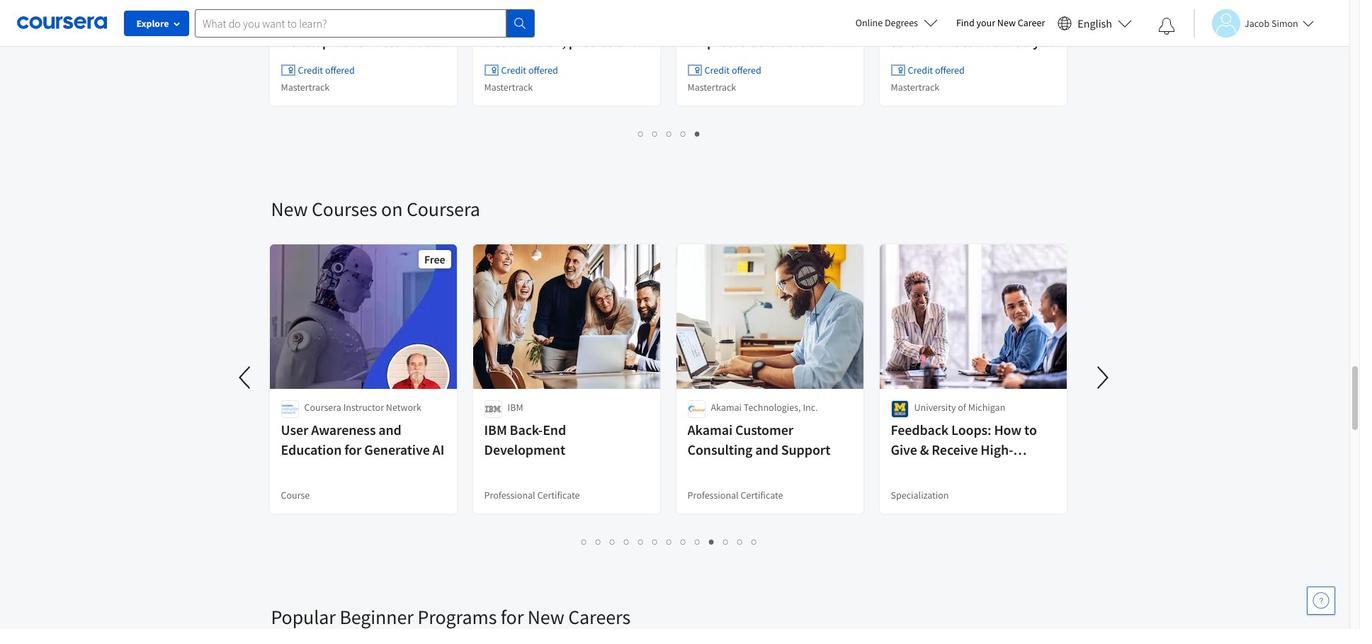 Task type: locate. For each thing, give the bounding box(es) containing it.
2 credit offered from the left
[[501, 64, 558, 77]]

0 horizontal spatial 4 button
[[620, 534, 634, 550]]

1 vertical spatial development
[[484, 441, 566, 458]]

1 vertical spatial 1
[[582, 535, 587, 548]]

1 vertical spatial and
[[379, 421, 402, 439]]

university of michigan image up sustainability
[[281, 0, 299, 10]]

2 professional from the left
[[688, 489, 739, 502]]

1 horizontal spatial development
[[484, 441, 566, 458]]

1 credit from the left
[[298, 64, 323, 77]]

0 vertical spatial ibm
[[508, 401, 523, 414]]

university of michigan image inside new courses on coursera carousel element
[[891, 400, 909, 418]]

4 mastertrack from the left
[[891, 81, 940, 94]]

university of michigan image
[[281, 0, 299, 10], [891, 400, 909, 418]]

7
[[667, 535, 672, 548]]

certificado inside principios de ingeniería de software automatizada y ágil certificado mastertrack®
[[916, 52, 982, 70]]

3 button for topmost 2 button
[[663, 125, 677, 142]]

university of michigan image left university
[[891, 400, 909, 418]]

1 vertical spatial 2 button
[[592, 534, 606, 550]]

credit down universidad de los andes image
[[501, 64, 527, 77]]

jacob simon
[[1245, 17, 1299, 29]]

1 vertical spatial 4 button
[[620, 534, 634, 550]]

credit for software
[[908, 64, 933, 77]]

university of michigan image for university
[[891, 400, 909, 418]]

loops:
[[952, 421, 992, 439]]

consulting
[[688, 441, 753, 458]]

0 vertical spatial list
[[271, 125, 1068, 142]]

0 horizontal spatial 4
[[624, 535, 630, 548]]

feedback down the receive
[[938, 461, 996, 478]]

1 inside new courses on coursera carousel element
[[582, 535, 587, 548]]

1 horizontal spatial 1
[[638, 127, 644, 140]]

mastertrack®
[[365, 33, 445, 50], [688, 52, 767, 70], [891, 72, 971, 90]]

0 vertical spatial 1 button
[[634, 125, 648, 142]]

1 horizontal spatial new
[[998, 16, 1016, 29]]

1 horizontal spatial 3
[[667, 127, 672, 140]]

development down back-
[[484, 441, 566, 458]]

certificate
[[281, 52, 343, 70], [537, 489, 580, 502], [741, 489, 783, 502]]

8
[[681, 535, 687, 548]]

offered for certificate
[[325, 64, 355, 77]]

1 horizontal spatial 1 button
[[634, 125, 648, 142]]

akamai right "akamai technologies, inc." icon
[[711, 401, 742, 414]]

feedback up &
[[891, 421, 949, 439]]

0 horizontal spatial 2
[[596, 535, 602, 548]]

1 vertical spatial akamai
[[688, 421, 733, 439]]

2 for bottom 2 button
[[596, 535, 602, 548]]

5 button for bottom 2 button
[[634, 534, 648, 550]]

ingeniería
[[972, 13, 1032, 30]]

13 button
[[748, 534, 763, 550]]

certificate down sustainability
[[281, 52, 343, 70]]

ibm
[[508, 401, 523, 414], [484, 421, 507, 439]]

0 vertical spatial akamai
[[711, 401, 742, 414]]

0 horizontal spatial development
[[281, 33, 362, 50]]

course
[[281, 489, 310, 502]]

5
[[695, 127, 701, 140], [638, 535, 644, 548]]

customer
[[736, 421, 794, 439]]

0 vertical spatial 4
[[681, 127, 687, 140]]

offered for software
[[935, 64, 965, 77]]

new right your
[[998, 16, 1016, 29]]

1 vertical spatial 3 button
[[606, 534, 620, 550]]

2 horizontal spatial certificate
[[741, 489, 783, 502]]

4 credit from the left
[[908, 64, 933, 77]]

1 horizontal spatial 5 button
[[691, 125, 705, 142]]

0 vertical spatial 1
[[638, 127, 644, 140]]

certificado down 'software'
[[916, 52, 982, 70]]

quality
[[891, 461, 935, 478]]

jacob
[[1245, 17, 1270, 29]]

support
[[781, 441, 831, 458]]

1 horizontal spatial 4
[[681, 127, 687, 140]]

1 vertical spatial 5 button
[[634, 534, 648, 550]]

0 horizontal spatial certificate
[[281, 52, 343, 70]]

1 vertical spatial new
[[271, 196, 308, 222]]

ibm back-end development
[[484, 421, 566, 458]]

1 horizontal spatial university of michigan image
[[891, 400, 909, 418]]

and up generative
[[379, 421, 402, 439]]

next slide image
[[1086, 361, 1120, 395]]

1 horizontal spatial professional
[[688, 489, 739, 502]]

2 offered from the left
[[529, 64, 558, 77]]

0 vertical spatial and
[[367, 13, 390, 30]]

de up 'y'
[[1035, 13, 1050, 30]]

4 credit offered from the left
[[908, 64, 965, 77]]

technologies,
[[744, 401, 801, 414]]

1 vertical spatial 4
[[624, 535, 630, 548]]

0 vertical spatial 5 button
[[691, 125, 705, 142]]

1 vertical spatial mastertrack®
[[688, 52, 767, 70]]

user awareness and education for generative ai
[[281, 421, 444, 458]]

mastertrack® inside administración de empresas certificado mastertrack®
[[688, 52, 767, 70]]

3 offered from the left
[[732, 64, 762, 77]]

mastertrack for sustainability and development mastertrack® certificate
[[281, 81, 330, 94]]

1 horizontal spatial certificate
[[537, 489, 580, 502]]

development down sustainability
[[281, 33, 362, 50]]

online degrees
[[856, 16, 918, 29]]

2 vertical spatial and
[[756, 441, 779, 458]]

1 professional from the left
[[484, 489, 535, 502]]

3
[[667, 127, 672, 140], [610, 535, 616, 548]]

credit offered for mastertrack®
[[705, 64, 762, 77]]

3 button
[[663, 125, 677, 142], [606, 534, 620, 550]]

1 horizontal spatial coursera
[[407, 196, 480, 222]]

1 horizontal spatial mastertrack®
[[688, 52, 767, 70]]

credit down sustainability
[[298, 64, 323, 77]]

credit offered for certificate
[[298, 64, 355, 77]]

1 button for bottom 2 button
[[578, 534, 592, 550]]

1 horizontal spatial 5
[[695, 127, 701, 140]]

1 credit offered from the left
[[298, 64, 355, 77]]

0 vertical spatial university of michigan image
[[281, 0, 299, 10]]

1 vertical spatial 1 button
[[578, 534, 592, 550]]

1 professional certificate from the left
[[484, 489, 580, 502]]

mastertrack for administración de empresas certificado mastertrack®
[[688, 81, 736, 94]]

0 vertical spatial 2
[[653, 127, 658, 140]]

list
[[271, 125, 1068, 142], [271, 534, 1068, 550]]

6
[[653, 535, 658, 548]]

0 vertical spatial development
[[281, 33, 362, 50]]

professional for ibm back-end development
[[484, 489, 535, 502]]

2 list from the top
[[271, 534, 1068, 550]]

2 mastertrack from the left
[[484, 81, 533, 94]]

credit offered
[[298, 64, 355, 77], [501, 64, 558, 77], [705, 64, 762, 77], [908, 64, 965, 77]]

coursera up free
[[407, 196, 480, 222]]

professional for akamai customer consulting and support
[[688, 489, 739, 502]]

new
[[998, 16, 1016, 29], [271, 196, 308, 222]]

0 vertical spatial mastertrack®
[[365, 33, 445, 50]]

1 vertical spatial list
[[271, 534, 1068, 550]]

certificate for akamai customer consulting and support
[[741, 489, 783, 502]]

4 button for topmost 2 button's 5 button
[[677, 125, 691, 142]]

credit down empresas
[[705, 64, 730, 77]]

0 vertical spatial certificado
[[749, 33, 816, 50]]

4 for topmost 2 button's 5 button
[[681, 127, 687, 140]]

12
[[738, 535, 749, 548]]

4 inside new courses on coursera carousel element
[[624, 535, 630, 548]]

0 vertical spatial new
[[998, 16, 1016, 29]]

development
[[281, 33, 362, 50], [484, 441, 566, 458]]

credit down 'software'
[[908, 64, 933, 77]]

akamai technologies, inc. image
[[688, 400, 705, 418]]

2 horizontal spatial de
[[1035, 13, 1050, 30]]

0 horizontal spatial de
[[782, 13, 797, 30]]

1 vertical spatial 3
[[610, 535, 616, 548]]

0 horizontal spatial 1
[[582, 535, 587, 548]]

university
[[914, 401, 956, 414]]

0 horizontal spatial 2 button
[[592, 534, 606, 550]]

3 credit offered from the left
[[705, 64, 762, 77]]

de left your
[[954, 13, 969, 30]]

online
[[856, 16, 883, 29]]

1 horizontal spatial 2 button
[[648, 125, 663, 142]]

3 mastertrack from the left
[[688, 81, 736, 94]]

network
[[386, 401, 421, 414]]

0 horizontal spatial university of michigan image
[[281, 0, 299, 10]]

1
[[638, 127, 644, 140], [582, 535, 587, 548]]

ibm down ibm icon on the left bottom of the page
[[484, 421, 507, 439]]

professional certificate down 'ibm back-end development'
[[484, 489, 580, 502]]

&
[[920, 441, 929, 458]]

9
[[695, 535, 701, 548]]

1 de from the left
[[782, 13, 797, 30]]

12 button
[[733, 534, 749, 550]]

professional certificate
[[484, 489, 580, 502], [688, 489, 783, 502]]

professional certificate up 10 11 12 13
[[688, 489, 783, 502]]

1 horizontal spatial certificado
[[916, 52, 982, 70]]

1 vertical spatial certificado
[[916, 52, 982, 70]]

1 horizontal spatial 3 button
[[663, 125, 677, 142]]

akamai up consulting
[[688, 421, 733, 439]]

professional down 'ibm back-end development'
[[484, 489, 535, 502]]

2 professional certificate from the left
[[688, 489, 783, 502]]

mastertrack
[[281, 81, 330, 94], [484, 81, 533, 94], [688, 81, 736, 94], [891, 81, 940, 94]]

akamai customer consulting and support
[[688, 421, 831, 458]]

4 button
[[677, 125, 691, 142], [620, 534, 634, 550]]

and down customer
[[756, 441, 779, 458]]

0 horizontal spatial certificado
[[749, 33, 816, 50]]

inc.
[[803, 401, 818, 414]]

certificate inside sustainability and development mastertrack® certificate
[[281, 52, 343, 70]]

offered
[[325, 64, 355, 77], [529, 64, 558, 77], [732, 64, 762, 77], [935, 64, 965, 77]]

de right administración
[[782, 13, 797, 30]]

0 horizontal spatial professional certificate
[[484, 489, 580, 502]]

1 vertical spatial university of michigan image
[[891, 400, 909, 418]]

1 horizontal spatial 2
[[653, 127, 658, 140]]

1 offered from the left
[[325, 64, 355, 77]]

degrees
[[885, 16, 918, 29]]

0 horizontal spatial 3 button
[[606, 534, 620, 550]]

principios de ingeniería de software automatizada y ágil certificado mastertrack®
[[891, 13, 1050, 90]]

akamai inside akamai customer consulting and support
[[688, 421, 733, 439]]

de inside administración de empresas certificado mastertrack®
[[782, 13, 797, 30]]

de for administración
[[782, 13, 797, 30]]

universidad de los andes image
[[484, 0, 502, 10]]

your
[[977, 16, 996, 29]]

0 horizontal spatial new
[[271, 196, 308, 222]]

sustainability
[[281, 13, 364, 30]]

3 credit from the left
[[705, 64, 730, 77]]

and inside user awareness and education for generative ai
[[379, 421, 402, 439]]

ibm inside 'ibm back-end development'
[[484, 421, 507, 439]]

0 horizontal spatial 5 button
[[634, 534, 648, 550]]

de for principios
[[954, 13, 969, 30]]

0 horizontal spatial 3
[[610, 535, 616, 548]]

certificado
[[749, 33, 816, 50], [916, 52, 982, 70]]

1 button for topmost 2 button
[[634, 125, 648, 142]]

certificado down administración
[[749, 33, 816, 50]]

user
[[281, 421, 308, 439]]

2
[[653, 127, 658, 140], [596, 535, 602, 548]]

0 vertical spatial 4 button
[[677, 125, 691, 142]]

None search field
[[195, 9, 535, 37]]

5 inside new courses on coursera carousel element
[[638, 535, 644, 548]]

certificado inside administración de empresas certificado mastertrack®
[[749, 33, 816, 50]]

0 vertical spatial feedback
[[891, 421, 949, 439]]

ibm for ibm
[[508, 401, 523, 414]]

credit
[[298, 64, 323, 77], [501, 64, 527, 77], [705, 64, 730, 77], [908, 64, 933, 77]]

ibm right ibm icon on the left bottom of the page
[[508, 401, 523, 414]]

2 horizontal spatial mastertrack®
[[891, 72, 971, 90]]

4 button for 5 button for bottom 2 button
[[620, 534, 634, 550]]

0 horizontal spatial professional
[[484, 489, 535, 502]]

11 button
[[719, 534, 735, 550]]

akamai
[[711, 401, 742, 414], [688, 421, 733, 439]]

coursera
[[407, 196, 480, 222], [304, 401, 341, 414]]

1 horizontal spatial de
[[954, 13, 969, 30]]

akamai for akamai technologies, inc.
[[711, 401, 742, 414]]

show notifications image
[[1159, 18, 1176, 35]]

1 vertical spatial 2
[[596, 535, 602, 548]]

1 vertical spatial 5
[[638, 535, 644, 548]]

1 vertical spatial ibm
[[484, 421, 507, 439]]

2 de from the left
[[954, 13, 969, 30]]

coursera up awareness
[[304, 401, 341, 414]]

2 inside new courses on coursera carousel element
[[596, 535, 602, 548]]

certificate down 'ibm back-end development'
[[537, 489, 580, 502]]

1 horizontal spatial professional certificate
[[688, 489, 783, 502]]

new left the courses
[[271, 196, 308, 222]]

5 button
[[691, 125, 705, 142], [634, 534, 648, 550]]

administración
[[688, 13, 779, 30]]

and
[[367, 13, 390, 30], [379, 421, 402, 439], [756, 441, 779, 458]]

certificate up 13
[[741, 489, 783, 502]]

0 horizontal spatial coursera
[[304, 401, 341, 414]]

2 button
[[648, 125, 663, 142], [592, 534, 606, 550]]

1 button
[[634, 125, 648, 142], [578, 534, 592, 550]]

high-
[[981, 441, 1014, 458]]

0 horizontal spatial 5
[[638, 535, 644, 548]]

10
[[709, 535, 721, 548]]

university of michigan image for sustainability
[[281, 0, 299, 10]]

4 offered from the left
[[935, 64, 965, 77]]

1 horizontal spatial ibm
[[508, 401, 523, 414]]

0 horizontal spatial 1 button
[[578, 534, 592, 550]]

professional down consulting
[[688, 489, 739, 502]]

0 horizontal spatial ibm
[[484, 421, 507, 439]]

1 horizontal spatial 4 button
[[677, 125, 691, 142]]

0 vertical spatial 3
[[667, 127, 672, 140]]

end
[[543, 421, 566, 439]]

0 vertical spatial 3 button
[[663, 125, 677, 142]]

professional
[[484, 489, 535, 502], [688, 489, 739, 502]]

awareness
[[311, 421, 376, 439]]

1 mastertrack from the left
[[281, 81, 330, 94]]

and inside akamai customer consulting and support
[[756, 441, 779, 458]]

2 vertical spatial mastertrack®
[[891, 72, 971, 90]]

1 for bottom 2 button
[[582, 535, 587, 548]]

and right sustainability
[[367, 13, 390, 30]]

0 horizontal spatial mastertrack®
[[365, 33, 445, 50]]

universidad de los andes image
[[891, 0, 909, 10]]

akamai technologies, inc.
[[711, 401, 818, 414]]

previous slide image
[[229, 361, 263, 395]]

credit offered for software
[[908, 64, 965, 77]]



Task type: describe. For each thing, give the bounding box(es) containing it.
find your new career
[[957, 16, 1045, 29]]

english
[[1078, 16, 1113, 30]]

specialization
[[891, 489, 949, 502]]

3 de from the left
[[1035, 13, 1050, 30]]

y
[[1033, 33, 1040, 50]]

professional certificate for development
[[484, 489, 580, 502]]

empresas
[[688, 33, 747, 50]]

of
[[958, 401, 967, 414]]

simon
[[1272, 17, 1299, 29]]

find your new career link
[[950, 14, 1053, 32]]

0 vertical spatial 2 button
[[648, 125, 663, 142]]

1 list from the top
[[271, 125, 1068, 142]]

11
[[724, 535, 735, 548]]

6 button
[[648, 534, 663, 550]]

1 for topmost 2 button
[[638, 127, 644, 140]]

mastertrack for principios de ingeniería de software automatizada y ágil certificado mastertrack®
[[891, 81, 940, 94]]

courses
[[312, 196, 377, 222]]

mastertrack® inside principios de ingeniería de software automatizada y ágil certificado mastertrack®
[[891, 72, 971, 90]]

development inside sustainability and development mastertrack® certificate
[[281, 33, 362, 50]]

education
[[281, 441, 342, 458]]

administración de empresas certificado mastertrack®
[[688, 13, 816, 70]]

new courses on coursera
[[271, 196, 480, 222]]

on
[[381, 196, 403, 222]]

offered for mastertrack®
[[732, 64, 762, 77]]

sustainability and development mastertrack® certificate
[[281, 13, 445, 70]]

back-
[[510, 421, 543, 439]]

automatizada
[[947, 33, 1030, 50]]

10 button
[[705, 534, 721, 550]]

credit for mastertrack®
[[705, 64, 730, 77]]

universidad de palermo image
[[688, 0, 705, 10]]

9 button
[[691, 534, 705, 550]]

help center image
[[1313, 592, 1330, 609]]

university of michigan
[[914, 401, 1006, 414]]

jacob simon button
[[1194, 9, 1314, 37]]

ibm for ibm back-end development
[[484, 421, 507, 439]]

new courses on coursera carousel element
[[229, 154, 1120, 562]]

3 inside new courses on coursera carousel element
[[610, 535, 616, 548]]

for
[[344, 441, 362, 458]]

1 vertical spatial feedback
[[938, 461, 996, 478]]

explore
[[136, 17, 169, 30]]

8 button
[[677, 534, 691, 550]]

and inside sustainability and development mastertrack® certificate
[[367, 13, 390, 30]]

mastertrack® inside sustainability and development mastertrack® certificate
[[365, 33, 445, 50]]

2 for topmost 2 button
[[653, 127, 658, 140]]

credit for certificate
[[298, 64, 323, 77]]

certificate for ibm back-end development
[[537, 489, 580, 502]]

instructor
[[343, 401, 384, 414]]

feedback loops: how to give & receive high- quality feedback
[[891, 421, 1037, 478]]

ágil
[[891, 52, 913, 70]]

english button
[[1053, 0, 1138, 46]]

career
[[1018, 16, 1045, 29]]

free
[[424, 252, 445, 266]]

software
[[891, 33, 944, 50]]

how
[[994, 421, 1022, 439]]

0 vertical spatial coursera
[[407, 196, 480, 222]]

7 button
[[663, 534, 677, 550]]

generative
[[364, 441, 430, 458]]

0 vertical spatial 5
[[695, 127, 701, 140]]

ibm image
[[484, 400, 502, 418]]

principios
[[891, 13, 951, 30]]

ai
[[433, 441, 444, 458]]

coursera instructor network
[[304, 401, 421, 414]]

find
[[957, 16, 975, 29]]

development inside 'ibm back-end development'
[[484, 441, 566, 458]]

10 11 12 13
[[709, 535, 763, 548]]

3 button for bottom 2 button
[[606, 534, 620, 550]]

coursera instructor network image
[[281, 400, 299, 418]]

What do you want to learn? text field
[[195, 9, 507, 37]]

5 button for topmost 2 button
[[691, 125, 705, 142]]

2 credit from the left
[[501, 64, 527, 77]]

receive
[[932, 441, 978, 458]]

professional certificate for and
[[688, 489, 783, 502]]

give
[[891, 441, 918, 458]]

to
[[1025, 421, 1037, 439]]

4 for 5 button for bottom 2 button
[[624, 535, 630, 548]]

online degrees button
[[844, 7, 950, 38]]

1 vertical spatial coursera
[[304, 401, 341, 414]]

list inside new courses on coursera carousel element
[[271, 534, 1068, 550]]

explore button
[[124, 11, 189, 36]]

13
[[752, 535, 763, 548]]

michigan
[[968, 401, 1006, 414]]

coursera image
[[17, 12, 107, 34]]

akamai for akamai customer consulting and support
[[688, 421, 733, 439]]



Task type: vqa. For each thing, say whether or not it's contained in the screenshot.
de
yes



